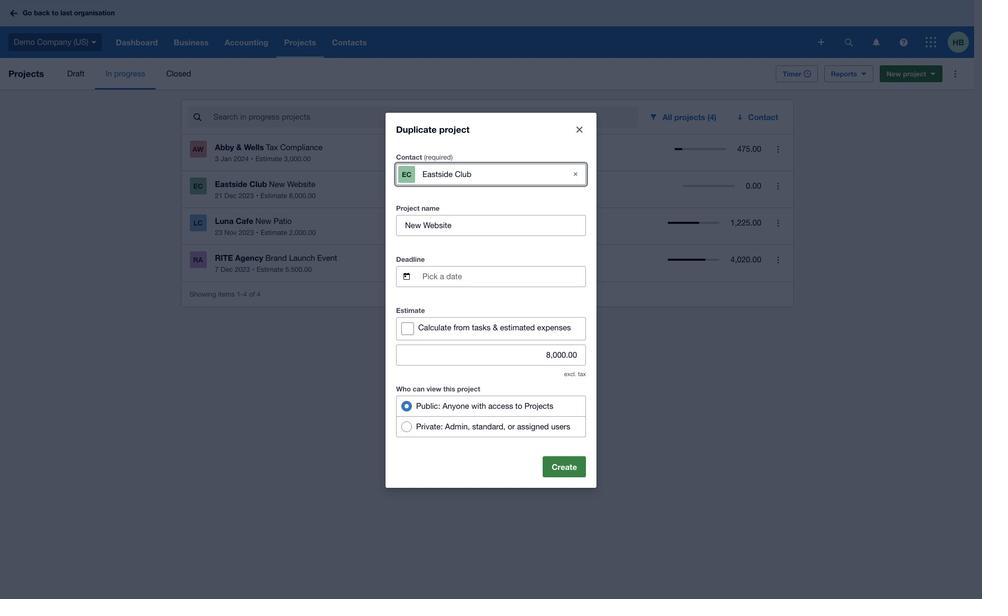 Task type: describe. For each thing, give the bounding box(es) containing it.
& inside duplicate project dialog
[[493, 323, 498, 332]]

go
[[23, 9, 32, 17]]

estimate inside 'rite agency brand launch event 7 dec 2023 • estimate 5,500.00'
[[257, 266, 283, 274]]

aw
[[193, 145, 204, 153]]

estimate inside duplicate project dialog
[[396, 306, 425, 315]]

3,000.00
[[284, 155, 311, 163]]

duplicate project dialog
[[386, 113, 597, 488]]

deadline
[[396, 255, 425, 263]]

estimate inside the abby & wells tax compliance 3 jan 2024 • estimate 3,000.00
[[255, 155, 282, 163]]

(4)
[[707, 112, 717, 122]]

in
[[106, 69, 112, 78]]

1 horizontal spatial svg image
[[818, 39, 824, 45]]

progress
[[114, 69, 145, 78]]

clear image
[[565, 164, 586, 185]]

expenses
[[537, 323, 571, 332]]

excl. tax
[[564, 371, 586, 377]]

hb banner
[[0, 0, 974, 58]]

4,020.00
[[731, 255, 761, 264]]

• inside "luna cafe new patio 23 nov 2023 • estimate 2,000.00"
[[256, 229, 258, 237]]

2024
[[234, 155, 249, 163]]

2,000.00
[[289, 229, 316, 237]]

new project button
[[880, 65, 943, 82]]

view
[[427, 385, 441, 393]]

projects
[[674, 112, 705, 122]]

who can view this project
[[396, 385, 480, 393]]

new for luna cafe
[[255, 217, 271, 226]]

timer button
[[776, 65, 818, 82]]

project name
[[396, 204, 440, 212]]

estimate inside "luna cafe new patio 23 nov 2023 • estimate 2,000.00"
[[261, 229, 287, 237]]

create
[[552, 462, 577, 472]]

tax
[[578, 371, 586, 377]]

assigned
[[517, 422, 549, 431]]

all projects (4) button
[[643, 107, 725, 128]]

Find or create a contact field
[[421, 164, 561, 184]]

event
[[317, 254, 337, 263]]

public:
[[416, 402, 440, 411]]

2 horizontal spatial svg image
[[845, 38, 853, 46]]

svg image inside go back to last organisation link
[[10, 10, 17, 17]]

closed
[[166, 69, 191, 78]]

abby & wells tax compliance 3 jan 2024 • estimate 3,000.00
[[215, 142, 323, 163]]

2023 for club
[[239, 192, 254, 200]]

back
[[34, 9, 50, 17]]

cafe
[[236, 216, 253, 226]]

contact (required)
[[396, 153, 453, 161]]

1-
[[237, 290, 243, 298]]

2023 for cafe
[[239, 229, 254, 237]]

jan
[[221, 155, 232, 163]]

0 horizontal spatial projects
[[8, 68, 44, 79]]

hb button
[[948, 26, 974, 58]]

1 vertical spatial ec
[[193, 182, 203, 190]]

21
[[215, 192, 223, 200]]

1,225.00
[[731, 218, 761, 227]]

users
[[551, 422, 570, 431]]

svg image left hb
[[926, 37, 936, 47]]

with
[[471, 402, 486, 411]]

demo company (us) button
[[0, 26, 108, 58]]

project for new project
[[903, 70, 926, 78]]

showing items 1-4 of 4
[[190, 290, 261, 298]]

& inside the abby & wells tax compliance 3 jan 2024 • estimate 3,000.00
[[236, 142, 242, 152]]

all projects (4)
[[663, 112, 717, 122]]

eastside club new website 21 dec 2023 • estimate 8,000.00
[[215, 179, 316, 200]]

website
[[287, 180, 315, 189]]

closed link
[[156, 58, 202, 90]]

new project
[[887, 70, 926, 78]]

can
[[413, 385, 425, 393]]

contact button
[[729, 107, 787, 128]]

project for duplicate project
[[439, 124, 470, 135]]

475.00
[[737, 145, 761, 153]]

tax
[[266, 143, 278, 152]]

close button
[[569, 119, 590, 140]]

Deadline field
[[421, 267, 585, 287]]

private:
[[416, 422, 443, 431]]

standard,
[[472, 422, 506, 431]]

brand
[[265, 254, 287, 263]]

name
[[422, 204, 440, 212]]

dec inside the eastside club new website 21 dec 2023 • estimate 8,000.00
[[224, 192, 237, 200]]

demo company (us)
[[14, 37, 88, 46]]

showing
[[190, 290, 216, 298]]

club
[[250, 179, 267, 189]]

to inside hb "banner"
[[52, 9, 58, 17]]

reports button
[[824, 65, 873, 82]]

2 4 from the left
[[257, 290, 261, 298]]

private: admin, standard, or assigned users
[[416, 422, 570, 431]]

contact for contact (required)
[[396, 153, 422, 161]]

excl.
[[564, 371, 576, 377]]

• inside 'rite agency brand launch event 7 dec 2023 • estimate 5,500.00'
[[252, 266, 255, 274]]

anyone
[[443, 402, 469, 411]]

new for eastside club
[[269, 180, 285, 189]]

5,500.00
[[285, 266, 312, 274]]

rite
[[215, 253, 233, 263]]

1 4 from the left
[[243, 290, 247, 298]]

patio
[[274, 217, 292, 226]]

lc
[[193, 219, 203, 227]]

timer
[[783, 70, 801, 78]]

nov
[[224, 229, 237, 237]]



Task type: locate. For each thing, give the bounding box(es) containing it.
group containing public: anyone with access to projects
[[396, 396, 586, 438]]

& up 2024
[[236, 142, 242, 152]]

• up agency
[[256, 229, 258, 237]]

dec right 21
[[224, 192, 237, 200]]

navigation
[[108, 26, 811, 58]]

0 horizontal spatial to
[[52, 9, 58, 17]]

0 vertical spatial contact
[[748, 112, 778, 122]]

3
[[215, 155, 219, 163]]

public: anyone with access to projects
[[416, 402, 553, 411]]

2023 down agency
[[235, 266, 250, 274]]

contact inside popup button
[[748, 112, 778, 122]]

0 vertical spatial to
[[52, 9, 58, 17]]

contact for contact
[[748, 112, 778, 122]]

0 horizontal spatial contact
[[396, 153, 422, 161]]

close image
[[577, 126, 583, 133]]

0 vertical spatial new
[[887, 70, 901, 78]]

contact down 'duplicate'
[[396, 153, 422, 161]]

2023 inside "luna cafe new patio 23 nov 2023 • estimate 2,000.00"
[[239, 229, 254, 237]]

4 left of
[[243, 290, 247, 298]]

hb
[[953, 37, 964, 47]]

of
[[249, 290, 255, 298]]

4
[[243, 290, 247, 298], [257, 290, 261, 298]]

compliance
[[280, 143, 323, 152]]

group inside duplicate project dialog
[[396, 396, 586, 438]]

contact
[[748, 112, 778, 122], [396, 153, 422, 161]]

wells
[[244, 142, 264, 152]]

0 vertical spatial &
[[236, 142, 242, 152]]

2023
[[239, 192, 254, 200], [239, 229, 254, 237], [235, 266, 250, 274]]

abby
[[215, 142, 234, 152]]

estimate inside the eastside club new website 21 dec 2023 • estimate 8,000.00
[[260, 192, 287, 200]]

duplicate
[[396, 124, 437, 135]]

eastside
[[215, 179, 247, 189]]

contact up 475.00
[[748, 112, 778, 122]]

svg image right (us)
[[91, 41, 96, 44]]

projects inside duplicate project dialog
[[525, 402, 553, 411]]

1 vertical spatial to
[[515, 402, 522, 411]]

8,000.00
[[289, 192, 316, 200]]

ec down contact (required)
[[402, 170, 411, 179]]

to inside group
[[515, 402, 522, 411]]

calculate from tasks & estimated expenses
[[418, 323, 571, 332]]

0 vertical spatial projects
[[8, 68, 44, 79]]

access
[[488, 402, 513, 411]]

•
[[251, 155, 253, 163], [256, 192, 258, 200], [256, 229, 258, 237], [252, 266, 255, 274]]

go back to last organisation
[[23, 9, 115, 17]]

• inside the abby & wells tax compliance 3 jan 2024 • estimate 3,000.00
[[251, 155, 253, 163]]

estimate down brand
[[257, 266, 283, 274]]

1 horizontal spatial &
[[493, 323, 498, 332]]

draft
[[67, 69, 84, 78]]

all
[[663, 112, 672, 122]]

new right reports popup button
[[887, 70, 901, 78]]

0 vertical spatial dec
[[224, 192, 237, 200]]

projects down the demo
[[8, 68, 44, 79]]

0 horizontal spatial 4
[[243, 290, 247, 298]]

launch
[[289, 254, 315, 263]]

who
[[396, 385, 411, 393]]

tasks
[[472, 323, 491, 332]]

• inside the eastside club new website 21 dec 2023 • estimate 8,000.00
[[256, 192, 258, 200]]

new inside the eastside club new website 21 dec 2023 • estimate 8,000.00
[[269, 180, 285, 189]]

to right the access
[[515, 402, 522, 411]]

new
[[887, 70, 901, 78], [269, 180, 285, 189], [255, 217, 271, 226]]

1 vertical spatial project
[[439, 124, 470, 135]]

estimate
[[255, 155, 282, 163], [260, 192, 287, 200], [261, 229, 287, 237], [257, 266, 283, 274], [396, 306, 425, 315]]

luna
[[215, 216, 234, 226]]

organisation
[[74, 9, 115, 17]]

2023 down the club
[[239, 192, 254, 200]]

• down agency
[[252, 266, 255, 274]]

0.00
[[746, 181, 761, 190]]

2 vertical spatial 2023
[[235, 266, 250, 274]]

(us)
[[74, 37, 88, 46]]

estimate down the club
[[260, 192, 287, 200]]

admin,
[[445, 422, 470, 431]]

1 horizontal spatial to
[[515, 402, 522, 411]]

ec inside dialog
[[402, 170, 411, 179]]

draft link
[[57, 58, 95, 90]]

project inside popup button
[[903, 70, 926, 78]]

group
[[396, 396, 586, 438]]

2023 down cafe
[[239, 229, 254, 237]]

estimate down patio
[[261, 229, 287, 237]]

estimate up 'calculate'
[[396, 306, 425, 315]]

2 vertical spatial new
[[255, 217, 271, 226]]

1 vertical spatial 2023
[[239, 229, 254, 237]]

svg image
[[926, 37, 936, 47], [873, 38, 880, 46], [900, 38, 907, 46], [91, 41, 96, 44]]

duplicate project
[[396, 124, 470, 135]]

go back to last organisation link
[[6, 4, 121, 23]]

1 vertical spatial dec
[[221, 266, 233, 274]]

7
[[215, 266, 219, 274]]

svg image up new project
[[900, 38, 907, 46]]

new right the club
[[269, 180, 285, 189]]

0 horizontal spatial ec
[[193, 182, 203, 190]]

project
[[903, 70, 926, 78], [439, 124, 470, 135], [457, 385, 480, 393]]

0 horizontal spatial svg image
[[10, 10, 17, 17]]

this
[[443, 385, 455, 393]]

demo
[[14, 37, 35, 46]]

&
[[236, 142, 242, 152], [493, 323, 498, 332]]

to left last
[[52, 9, 58, 17]]

Search in progress projects search field
[[212, 107, 638, 127]]

company
[[37, 37, 71, 46]]

4 right of
[[257, 290, 261, 298]]

calculate
[[418, 323, 451, 332]]

dec right 7 at the top left
[[221, 266, 233, 274]]

ec left eastside
[[193, 182, 203, 190]]

1 horizontal spatial contact
[[748, 112, 778, 122]]

(required)
[[424, 153, 453, 161]]

0 vertical spatial 2023
[[239, 192, 254, 200]]

last
[[60, 9, 72, 17]]

dec inside 'rite agency brand launch event 7 dec 2023 • estimate 5,500.00'
[[221, 266, 233, 274]]

• down the club
[[256, 192, 258, 200]]

ra
[[193, 256, 203, 264]]

Project name field
[[397, 215, 585, 236]]

luna cafe new patio 23 nov 2023 • estimate 2,000.00
[[215, 216, 316, 237]]

estimate down tax
[[255, 155, 282, 163]]

& right tasks
[[493, 323, 498, 332]]

2023 inside the eastside club new website 21 dec 2023 • estimate 8,000.00
[[239, 192, 254, 200]]

items
[[218, 290, 235, 298]]

e.g. 10,000.00 field
[[397, 345, 585, 365]]

svg image inside demo company (us) popup button
[[91, 41, 96, 44]]

agency
[[235, 253, 263, 263]]

reports
[[831, 70, 857, 78]]

1 horizontal spatial ec
[[402, 170, 411, 179]]

from
[[454, 323, 470, 332]]

svg image up reports popup button
[[873, 38, 880, 46]]

in progress
[[106, 69, 145, 78]]

new right cafe
[[255, 217, 271, 226]]

1 vertical spatial contact
[[396, 153, 422, 161]]

new inside "luna cafe new patio 23 nov 2023 • estimate 2,000.00"
[[255, 217, 271, 226]]

1 horizontal spatial 4
[[257, 290, 261, 298]]

1 vertical spatial projects
[[525, 402, 553, 411]]

navigation inside hb "banner"
[[108, 26, 811, 58]]

2023 inside 'rite agency brand launch event 7 dec 2023 • estimate 5,500.00'
[[235, 266, 250, 274]]

0 vertical spatial ec
[[402, 170, 411, 179]]

1 vertical spatial &
[[493, 323, 498, 332]]

or
[[508, 422, 515, 431]]

projects up "assigned"
[[525, 402, 553, 411]]

1 vertical spatial new
[[269, 180, 285, 189]]

in progress link
[[95, 58, 156, 90]]

new inside popup button
[[887, 70, 901, 78]]

create button
[[543, 457, 586, 478]]

• right 2024
[[251, 155, 253, 163]]

projects
[[8, 68, 44, 79], [525, 402, 553, 411]]

23
[[215, 229, 223, 237]]

0 vertical spatial project
[[903, 70, 926, 78]]

2 vertical spatial project
[[457, 385, 480, 393]]

1 horizontal spatial projects
[[525, 402, 553, 411]]

0 horizontal spatial &
[[236, 142, 242, 152]]

svg image
[[10, 10, 17, 17], [845, 38, 853, 46], [818, 39, 824, 45]]

contact inside duplicate project dialog
[[396, 153, 422, 161]]

ec
[[402, 170, 411, 179], [193, 182, 203, 190]]



Task type: vqa. For each thing, say whether or not it's contained in the screenshot.


